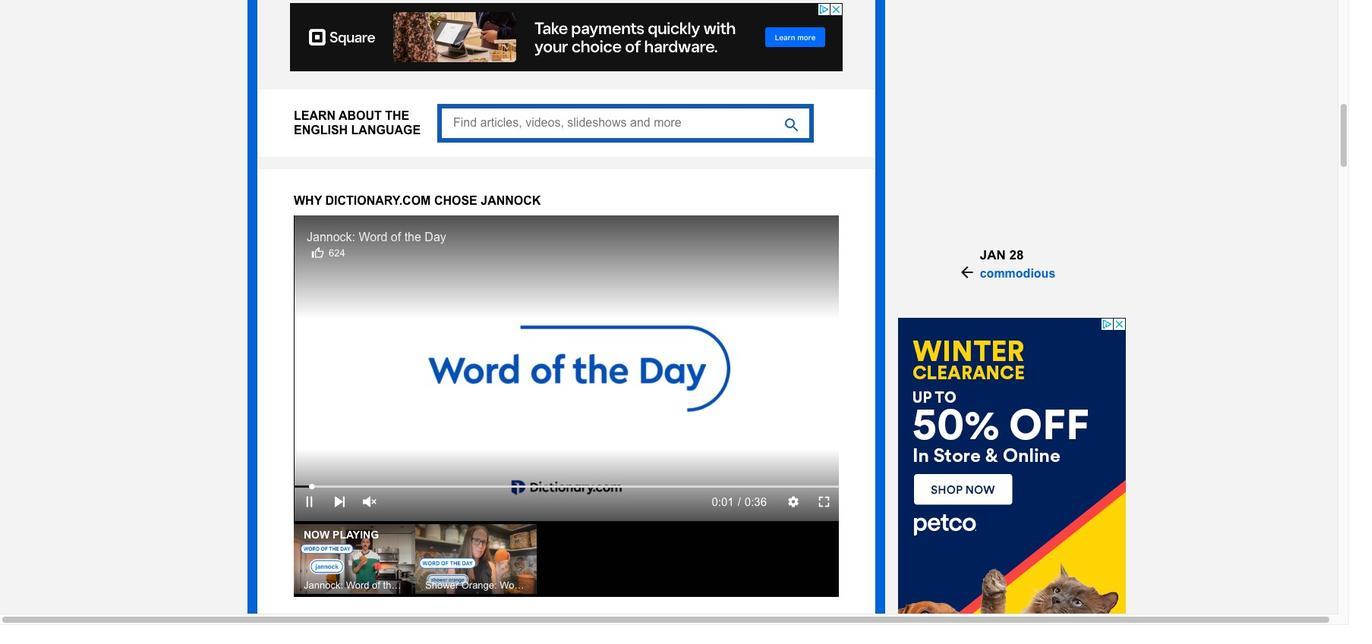 Task type: describe. For each thing, give the bounding box(es) containing it.
jannock: word of the day
[[307, 231, 446, 244]]

learn
[[294, 109, 336, 122]]

english
[[294, 124, 348, 137]]

about
[[339, 109, 382, 122]]

now
[[304, 529, 330, 541]]

learn about the english language
[[294, 109, 421, 137]]

624
[[329, 247, 345, 259]]

word
[[359, 231, 388, 244]]

now playing
[[304, 529, 379, 541]]

playing
[[333, 529, 379, 541]]

why
[[294, 194, 322, 207]]

Find articles, videos, slideshows and more text field
[[437, 104, 814, 143]]



Task type: vqa. For each thing, say whether or not it's contained in the screenshot.
End Game
no



Task type: locate. For each thing, give the bounding box(es) containing it.
jan
[[980, 248, 1006, 263]]

the
[[385, 109, 409, 122], [404, 231, 421, 244]]

commodious
[[980, 267, 1056, 280]]

/
[[738, 496, 741, 509]]

dictionary.com
[[325, 194, 431, 207]]

video player region
[[294, 216, 839, 522]]

jannock:
[[307, 231, 355, 244]]

chose
[[434, 194, 477, 207]]

jannock
[[481, 194, 541, 207]]

the inside video player region
[[404, 231, 421, 244]]

why dictionary.com chose jannock
[[294, 194, 541, 207]]

1 vertical spatial the
[[404, 231, 421, 244]]

None search field
[[437, 104, 814, 143]]

0 vertical spatial advertisement element
[[290, 3, 843, 71]]

the up the language
[[385, 109, 409, 122]]

jan 28 commodious
[[980, 248, 1056, 280]]

day
[[425, 231, 446, 244]]

the right of
[[404, 231, 421, 244]]

0 vertical spatial the
[[385, 109, 409, 122]]

the inside learn about the english language
[[385, 109, 409, 122]]

0 horizontal spatial advertisement element
[[290, 3, 843, 71]]

1 horizontal spatial advertisement element
[[898, 318, 1126, 626]]

language
[[351, 124, 421, 137]]

1 vertical spatial advertisement element
[[898, 318, 1126, 626]]

of
[[391, 231, 401, 244]]

advertisement element
[[290, 3, 843, 71], [898, 318, 1126, 626]]

28
[[1009, 248, 1024, 263]]



